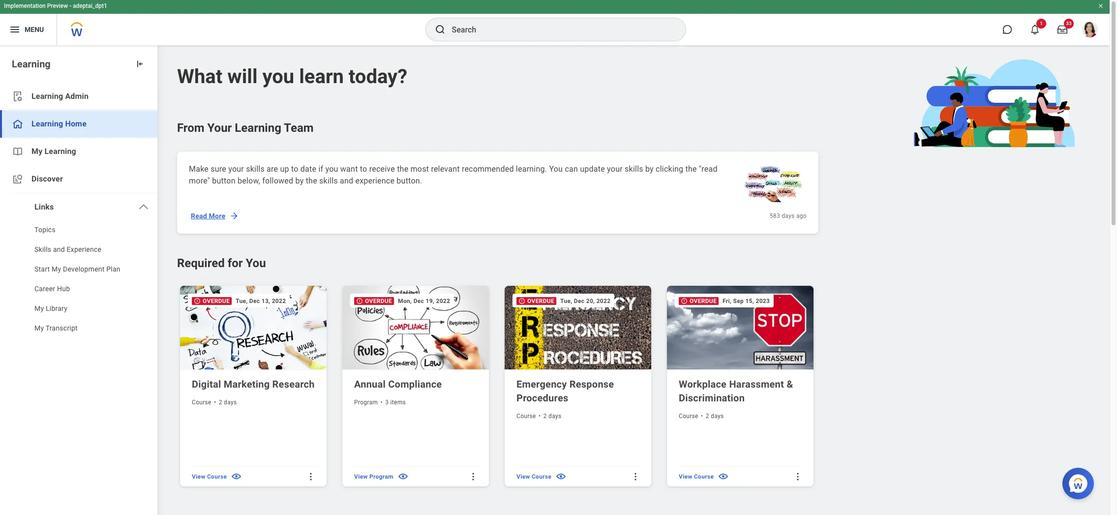 Task type: describe. For each thing, give the bounding box(es) containing it.
related actions vertical image for digital marketing research
[[306, 472, 316, 482]]

harassment
[[730, 378, 785, 390]]

learning down the learning home at the top of the page
[[45, 147, 76, 156]]

2 horizontal spatial skills
[[625, 164, 644, 174]]

preview
[[47, 2, 68, 9]]

if
[[319, 164, 324, 174]]

read more
[[191, 212, 226, 220]]

-
[[69, 2, 71, 9]]

view for digital marketing research
[[192, 473, 206, 480]]

view for emergency response procedures
[[517, 473, 530, 480]]

admin
[[65, 92, 89, 101]]

experience
[[67, 246, 101, 253]]

workplace harassment & discrimination image
[[667, 286, 816, 370]]

implementation
[[4, 2, 46, 9]]

2 for digital
[[219, 399, 222, 406]]

hub
[[57, 285, 70, 293]]

2022 for marketing
[[272, 298, 286, 305]]

up
[[280, 164, 289, 174]]

1 vertical spatial program
[[370, 473, 394, 480]]

&
[[787, 378, 794, 390]]

13,
[[262, 298, 270, 305]]

2022 for compliance
[[436, 298, 450, 305]]

sep
[[734, 298, 744, 305]]

learning home
[[31, 119, 87, 128]]

book open image
[[12, 146, 24, 157]]

fri, sep 15, 2023
[[723, 298, 770, 305]]

1
[[1041, 21, 1043, 26]]

start my development plan link
[[0, 260, 157, 280]]

days left ago
[[782, 213, 795, 220]]

ago
[[797, 213, 807, 220]]

learning admin
[[31, 92, 89, 101]]

recommended
[[462, 164, 514, 174]]

33 button
[[1052, 19, 1074, 40]]

marketing
[[224, 378, 270, 390]]

make
[[189, 164, 209, 174]]

you inside 'make sure your skills are up to date if you want to receive the most relevant recommended learning. you can update your skills by clicking the "read more" button below, followed by the skills and experience button.'
[[326, 164, 338, 174]]

tue, for marketing
[[236, 298, 248, 305]]

visible image for marketing
[[231, 471, 242, 483]]

my learning link
[[0, 138, 157, 165]]

workplace harassment & discrimination
[[679, 378, 794, 404]]

home
[[65, 119, 87, 128]]

report parameter image
[[12, 91, 24, 102]]

discrimination
[[679, 392, 745, 404]]

1 horizontal spatial skills
[[319, 176, 338, 186]]

583 days ago
[[770, 213, 807, 220]]

related actions vertical image for annual compliance
[[469, 472, 478, 482]]

date
[[301, 164, 317, 174]]

mon, dec 19, 2022
[[398, 298, 450, 305]]

relevant
[[431, 164, 460, 174]]

topics link
[[0, 221, 157, 241]]

start my development plan
[[34, 265, 120, 273]]

today?
[[349, 65, 408, 88]]

dec for response
[[574, 298, 585, 305]]

for
[[228, 256, 243, 270]]

2 for workplace
[[706, 413, 710, 420]]

menu button
[[0, 14, 57, 45]]

list containing topics
[[0, 221, 157, 339]]

procedures
[[517, 392, 569, 404]]

close environment banner image
[[1099, 3, 1104, 9]]

exclamation circle image for digital marketing research
[[194, 298, 201, 305]]

can
[[565, 164, 578, 174]]

learning admin link
[[0, 83, 157, 110]]

below,
[[238, 176, 260, 186]]

plan
[[106, 265, 120, 273]]

sure
[[211, 164, 226, 174]]

notifications large image
[[1031, 25, 1040, 34]]

20,
[[587, 298, 595, 305]]

workplace harassment & discrimination link
[[679, 377, 804, 405]]

button
[[212, 176, 236, 186]]

annual compliance
[[354, 378, 442, 390]]

emergency response procedures link
[[517, 377, 642, 405]]

learning right your
[[235, 121, 281, 135]]

and inside list
[[53, 246, 65, 253]]

discover link
[[0, 165, 157, 193]]

visible image for compliance
[[398, 471, 409, 483]]

clicking
[[656, 164, 684, 174]]

will
[[228, 65, 258, 88]]

2 to from the left
[[360, 164, 367, 174]]

list containing digital marketing research
[[177, 283, 826, 489]]

3 items
[[385, 399, 406, 406]]

visible image for workplace harassment & discrimination
[[718, 471, 730, 483]]

make sure your skills are up to date if you want to receive the most relevant recommended learning. you can update your skills by clicking the "read more" button below, followed by the skills and experience button.
[[189, 164, 718, 186]]

tue, dec 20, 2022
[[561, 298, 611, 305]]

receive
[[369, 164, 395, 174]]

more
[[209, 212, 226, 220]]

overdue for emergency
[[528, 298, 555, 305]]

are
[[267, 164, 278, 174]]

overdue for digital
[[203, 298, 230, 305]]

2023
[[756, 298, 770, 305]]

button.
[[397, 176, 422, 186]]

inbox large image
[[1058, 25, 1068, 34]]

you inside 'make sure your skills are up to date if you want to receive the most relevant recommended learning. you can update your skills by clicking the "read more" button below, followed by the skills and experience button.'
[[549, 164, 563, 174]]

justify image
[[9, 24, 21, 35]]

my for my library
[[34, 305, 44, 313]]

and inside 'make sure your skills are up to date if you want to receive the most relevant recommended learning. you can update your skills by clicking the "read more" button below, followed by the skills and experience button.'
[[340, 176, 354, 186]]

digital marketing research image
[[180, 286, 329, 370]]

response
[[570, 378, 614, 390]]

exclamation circle image for annual compliance
[[356, 298, 363, 305]]

skills and experience link
[[0, 241, 157, 260]]

overdue for annual
[[365, 298, 392, 305]]

0 vertical spatial program
[[354, 399, 378, 406]]

what will you learn today?
[[177, 65, 408, 88]]

menu
[[25, 25, 44, 33]]

related actions vertical image for workplace harassment & discrimination
[[793, 472, 803, 482]]

research
[[272, 378, 315, 390]]

links
[[34, 202, 54, 212]]

learning for learning
[[12, 58, 51, 70]]

1 button
[[1025, 19, 1047, 40]]

view for workplace harassment & discrimination
[[679, 473, 693, 480]]

annual compliance link
[[354, 377, 479, 391]]

tue, for response
[[561, 298, 573, 305]]

profile logan mcneil image
[[1083, 22, 1099, 39]]

learning for learning home
[[31, 119, 63, 128]]

from your learning team
[[177, 121, 314, 135]]



Task type: locate. For each thing, give the bounding box(es) containing it.
1 exclamation circle image from the left
[[194, 298, 201, 305]]

your
[[228, 164, 244, 174], [607, 164, 623, 174]]

3 view from the left
[[517, 473, 530, 480]]

3 2022 from the left
[[597, 298, 611, 305]]

menu banner
[[0, 0, 1110, 45]]

view course for digital marketing research
[[192, 473, 227, 480]]

dec
[[249, 298, 260, 305], [414, 298, 424, 305], [574, 298, 585, 305]]

1 horizontal spatial and
[[340, 176, 354, 186]]

my left transcript
[[34, 324, 44, 332]]

2 horizontal spatial the
[[686, 164, 697, 174]]

emergency response procedures
[[517, 378, 614, 404]]

1 your from the left
[[228, 164, 244, 174]]

2 tue, from the left
[[561, 298, 573, 305]]

0 vertical spatial and
[[340, 176, 354, 186]]

1 horizontal spatial dec
[[414, 298, 424, 305]]

start
[[34, 265, 50, 273]]

2022 right 19,
[[436, 298, 450, 305]]

you
[[549, 164, 563, 174], [246, 256, 266, 270]]

skills up below,
[[246, 164, 265, 174]]

0 horizontal spatial your
[[228, 164, 244, 174]]

1 visible image from the left
[[231, 471, 242, 483]]

0 horizontal spatial 2
[[219, 399, 222, 406]]

1 to from the left
[[291, 164, 299, 174]]

my left library
[[34, 305, 44, 313]]

1 related actions vertical image from the left
[[306, 472, 316, 482]]

0 horizontal spatial to
[[291, 164, 299, 174]]

you right will
[[263, 65, 294, 88]]

related actions vertical image for emergency response procedures
[[631, 472, 641, 482]]

days for emergency response procedures
[[549, 413, 562, 420]]

tue, left 20,
[[561, 298, 573, 305]]

want
[[341, 164, 358, 174]]

2 days down procedures
[[544, 413, 562, 420]]

1 vertical spatial by
[[296, 176, 304, 186]]

2 days down discrimination
[[706, 413, 724, 420]]

career hub
[[34, 285, 70, 293]]

dec left 20,
[[574, 298, 585, 305]]

2 days down marketing
[[219, 399, 237, 406]]

2022 right "13," on the bottom left
[[272, 298, 286, 305]]

2022 right 20,
[[597, 298, 611, 305]]

by down date at the top of page
[[296, 176, 304, 186]]

my right start
[[52, 265, 61, 273]]

2 days for emergency
[[544, 413, 562, 420]]

days down procedures
[[549, 413, 562, 420]]

1 horizontal spatial you
[[549, 164, 563, 174]]

2 related actions vertical image from the left
[[631, 472, 641, 482]]

skills
[[246, 164, 265, 174], [625, 164, 644, 174], [319, 176, 338, 186]]

days down marketing
[[224, 399, 237, 406]]

days for digital marketing research
[[224, 399, 237, 406]]

my transcript link
[[0, 319, 157, 339]]

to right up
[[291, 164, 299, 174]]

2022 for response
[[597, 298, 611, 305]]

2 down procedures
[[544, 413, 547, 420]]

1 horizontal spatial related actions vertical image
[[631, 472, 641, 482]]

Search Workday  search field
[[452, 19, 666, 40]]

1 vertical spatial you
[[326, 164, 338, 174]]

view
[[192, 473, 206, 480], [354, 473, 368, 480], [517, 473, 530, 480], [679, 473, 693, 480]]

related actions vertical image
[[469, 472, 478, 482], [631, 472, 641, 482]]

3 exclamation circle image from the left
[[519, 298, 526, 305]]

2 visible image from the left
[[718, 471, 730, 483]]

skills left clicking
[[625, 164, 644, 174]]

your
[[207, 121, 232, 135]]

2
[[219, 399, 222, 406], [544, 413, 547, 420], [706, 413, 710, 420]]

dec for compliance
[[414, 298, 424, 305]]

topics
[[34, 226, 56, 234]]

days for workplace harassment & discrimination
[[711, 413, 724, 420]]

required for you
[[177, 256, 266, 270]]

view for annual compliance
[[354, 473, 368, 480]]

0 vertical spatial by
[[646, 164, 654, 174]]

0 vertical spatial you
[[263, 65, 294, 88]]

development
[[63, 265, 105, 273]]

1 view course from the left
[[192, 473, 227, 480]]

visible image
[[231, 471, 242, 483], [398, 471, 409, 483]]

"read
[[699, 164, 718, 174]]

2 horizontal spatial 2022
[[597, 298, 611, 305]]

0 horizontal spatial view course
[[192, 473, 227, 480]]

1 vertical spatial you
[[246, 256, 266, 270]]

tue, dec 13, 2022
[[236, 298, 286, 305]]

2 days for workplace
[[706, 413, 724, 420]]

2 horizontal spatial dec
[[574, 298, 585, 305]]

tue, left "13," on the bottom left
[[236, 298, 248, 305]]

view course
[[192, 473, 227, 480], [517, 473, 552, 480], [679, 473, 714, 480]]

most
[[411, 164, 429, 174]]

search image
[[434, 24, 446, 35]]

mon,
[[398, 298, 412, 305]]

2 visible image from the left
[[398, 471, 409, 483]]

1 horizontal spatial tue,
[[561, 298, 573, 305]]

my learning
[[31, 147, 76, 156]]

list containing learning admin
[[0, 83, 157, 339]]

your right update
[[607, 164, 623, 174]]

career hub link
[[0, 280, 157, 300]]

1 related actions vertical image from the left
[[469, 472, 478, 482]]

learn
[[299, 65, 344, 88]]

the up button.
[[397, 164, 409, 174]]

2 down discrimination
[[706, 413, 710, 420]]

2 exclamation circle image from the left
[[356, 298, 363, 305]]

1 tue, from the left
[[236, 298, 248, 305]]

3 dec from the left
[[574, 298, 585, 305]]

overdue left mon, in the left of the page
[[365, 298, 392, 305]]

0 horizontal spatial related actions vertical image
[[469, 472, 478, 482]]

links button
[[0, 193, 157, 221]]

2 down 'digital'
[[219, 399, 222, 406]]

learning
[[12, 58, 51, 70], [31, 92, 63, 101], [31, 119, 63, 128], [235, 121, 281, 135], [45, 147, 76, 156]]

0 horizontal spatial 2022
[[272, 298, 286, 305]]

2 horizontal spatial view course
[[679, 473, 714, 480]]

3
[[385, 399, 389, 406]]

my right book open image
[[31, 147, 43, 156]]

digital
[[192, 378, 221, 390]]

my for my transcript
[[34, 324, 44, 332]]

tue,
[[236, 298, 248, 305], [561, 298, 573, 305]]

exclamation circle image
[[681, 298, 688, 305]]

from
[[177, 121, 205, 135]]

3 overdue from the left
[[528, 298, 555, 305]]

you right for
[[246, 256, 266, 270]]

0 horizontal spatial and
[[53, 246, 65, 253]]

team
[[284, 121, 314, 135]]

dec left 19,
[[414, 298, 424, 305]]

arrow right image
[[229, 211, 239, 221]]

learning.
[[516, 164, 547, 174]]

1 horizontal spatial exclamation circle image
[[356, 298, 363, 305]]

2 days
[[219, 399, 237, 406], [544, 413, 562, 420], [706, 413, 724, 420]]

exclamation circle image
[[194, 298, 201, 305], [356, 298, 363, 305], [519, 298, 526, 305]]

1 horizontal spatial by
[[646, 164, 654, 174]]

my library
[[34, 305, 67, 313]]

dec for marketing
[[249, 298, 260, 305]]

fri,
[[723, 298, 732, 305]]

1 horizontal spatial 2022
[[436, 298, 450, 305]]

to
[[291, 164, 299, 174], [360, 164, 367, 174]]

1 horizontal spatial your
[[607, 164, 623, 174]]

0 horizontal spatial tue,
[[236, 298, 248, 305]]

learning down menu dropdown button
[[12, 58, 51, 70]]

0 vertical spatial you
[[549, 164, 563, 174]]

emergency response procedures image
[[505, 286, 654, 370]]

overdue right exclamation circle icon
[[690, 298, 717, 305]]

33
[[1067, 21, 1072, 26]]

4 overdue from the left
[[690, 298, 717, 305]]

you
[[263, 65, 294, 88], [326, 164, 338, 174]]

what
[[177, 65, 223, 88]]

home image
[[12, 118, 24, 130]]

learning left admin
[[31, 92, 63, 101]]

learning up the my learning
[[31, 119, 63, 128]]

exclamation circle image for emergency response procedures
[[519, 298, 526, 305]]

required
[[177, 256, 225, 270]]

to right want at the top of the page
[[360, 164, 367, 174]]

0 horizontal spatial visible image
[[231, 471, 242, 483]]

annual compliance image
[[343, 286, 491, 370]]

1 horizontal spatial visible image
[[398, 471, 409, 483]]

0 horizontal spatial exclamation circle image
[[194, 298, 201, 305]]

1 horizontal spatial related actions vertical image
[[793, 472, 803, 482]]

0 horizontal spatial skills
[[246, 164, 265, 174]]

related actions vertical image
[[306, 472, 316, 482], [793, 472, 803, 482]]

digital marketing research
[[192, 378, 315, 390]]

1 visible image from the left
[[556, 471, 567, 483]]

1 view from the left
[[192, 473, 206, 480]]

1 horizontal spatial 2
[[544, 413, 547, 420]]

more"
[[189, 176, 210, 186]]

skills down "if"
[[319, 176, 338, 186]]

chevron up image
[[138, 201, 150, 213]]

1 horizontal spatial 2 days
[[544, 413, 562, 420]]

2 horizontal spatial 2
[[706, 413, 710, 420]]

583
[[770, 213, 781, 220]]

0 horizontal spatial related actions vertical image
[[306, 472, 316, 482]]

2 for emergency
[[544, 413, 547, 420]]

experience
[[356, 176, 395, 186]]

and down want at the top of the page
[[340, 176, 354, 186]]

1 horizontal spatial to
[[360, 164, 367, 174]]

visible image
[[556, 471, 567, 483], [718, 471, 730, 483]]

you left can
[[549, 164, 563, 174]]

your up button
[[228, 164, 244, 174]]

emergency
[[517, 378, 567, 390]]

4 view from the left
[[679, 473, 693, 480]]

skills g1d7b27a60_1920.jpg image
[[740, 163, 807, 202]]

view program
[[354, 473, 394, 480]]

2 days for digital
[[219, 399, 237, 406]]

0 horizontal spatial the
[[306, 176, 317, 186]]

transcript
[[46, 324, 78, 332]]

overdue
[[203, 298, 230, 305], [365, 298, 392, 305], [528, 298, 555, 305], [690, 298, 717, 305]]

by
[[646, 164, 654, 174], [296, 176, 304, 186]]

overdue for workplace
[[690, 298, 717, 305]]

update
[[580, 164, 605, 174]]

1 horizontal spatial visible image
[[718, 471, 730, 483]]

adeptai_dpt1
[[73, 2, 107, 9]]

2 horizontal spatial 2 days
[[706, 413, 724, 420]]

workplace
[[679, 378, 727, 390]]

the down date at the top of page
[[306, 176, 317, 186]]

2 horizontal spatial exclamation circle image
[[519, 298, 526, 305]]

2 overdue from the left
[[365, 298, 392, 305]]

list
[[0, 83, 157, 339], [0, 221, 157, 339], [177, 283, 826, 489]]

overdue left tue, dec 20, 2022
[[528, 298, 555, 305]]

1 horizontal spatial the
[[397, 164, 409, 174]]

dec left "13," on the bottom left
[[249, 298, 260, 305]]

0 horizontal spatial dec
[[249, 298, 260, 305]]

1 overdue from the left
[[203, 298, 230, 305]]

1 horizontal spatial you
[[326, 164, 338, 174]]

read
[[191, 212, 207, 220]]

and
[[340, 176, 354, 186], [53, 246, 65, 253]]

2 2022 from the left
[[436, 298, 450, 305]]

0 horizontal spatial you
[[246, 256, 266, 270]]

my transcript
[[34, 324, 78, 332]]

2 view course from the left
[[517, 473, 552, 480]]

1 dec from the left
[[249, 298, 260, 305]]

visible image for emergency response procedures
[[556, 471, 567, 483]]

0 horizontal spatial 2 days
[[219, 399, 237, 406]]

library
[[46, 305, 67, 313]]

0 horizontal spatial visible image
[[556, 471, 567, 483]]

2 view from the left
[[354, 473, 368, 480]]

implementation preview -   adeptai_dpt1
[[4, 2, 107, 9]]

2 related actions vertical image from the left
[[793, 472, 803, 482]]

0 horizontal spatial by
[[296, 176, 304, 186]]

0 horizontal spatial you
[[263, 65, 294, 88]]

transformation import image
[[135, 59, 145, 69]]

discover
[[31, 174, 63, 184]]

2 dec from the left
[[414, 298, 424, 305]]

overdue down required for you
[[203, 298, 230, 305]]

and right skills
[[53, 246, 65, 253]]

skills
[[34, 246, 51, 253]]

days down discrimination
[[711, 413, 724, 420]]

learning for learning admin
[[31, 92, 63, 101]]

items
[[391, 399, 406, 406]]

learning home link
[[0, 110, 157, 138]]

career
[[34, 285, 55, 293]]

1 2022 from the left
[[272, 298, 286, 305]]

read more button
[[185, 206, 243, 226]]

1 horizontal spatial view course
[[517, 473, 552, 480]]

1 vertical spatial and
[[53, 246, 65, 253]]

by left clicking
[[646, 164, 654, 174]]

you right "if"
[[326, 164, 338, 174]]

skills and experience
[[34, 246, 101, 253]]

annual
[[354, 378, 386, 390]]

view course for emergency response procedures
[[517, 473, 552, 480]]

view course for workplace harassment & discrimination
[[679, 473, 714, 480]]

2 your from the left
[[607, 164, 623, 174]]

the left "read
[[686, 164, 697, 174]]

my for my learning
[[31, 147, 43, 156]]

3 view course from the left
[[679, 473, 714, 480]]



Task type: vqa. For each thing, say whether or not it's contained in the screenshot.


